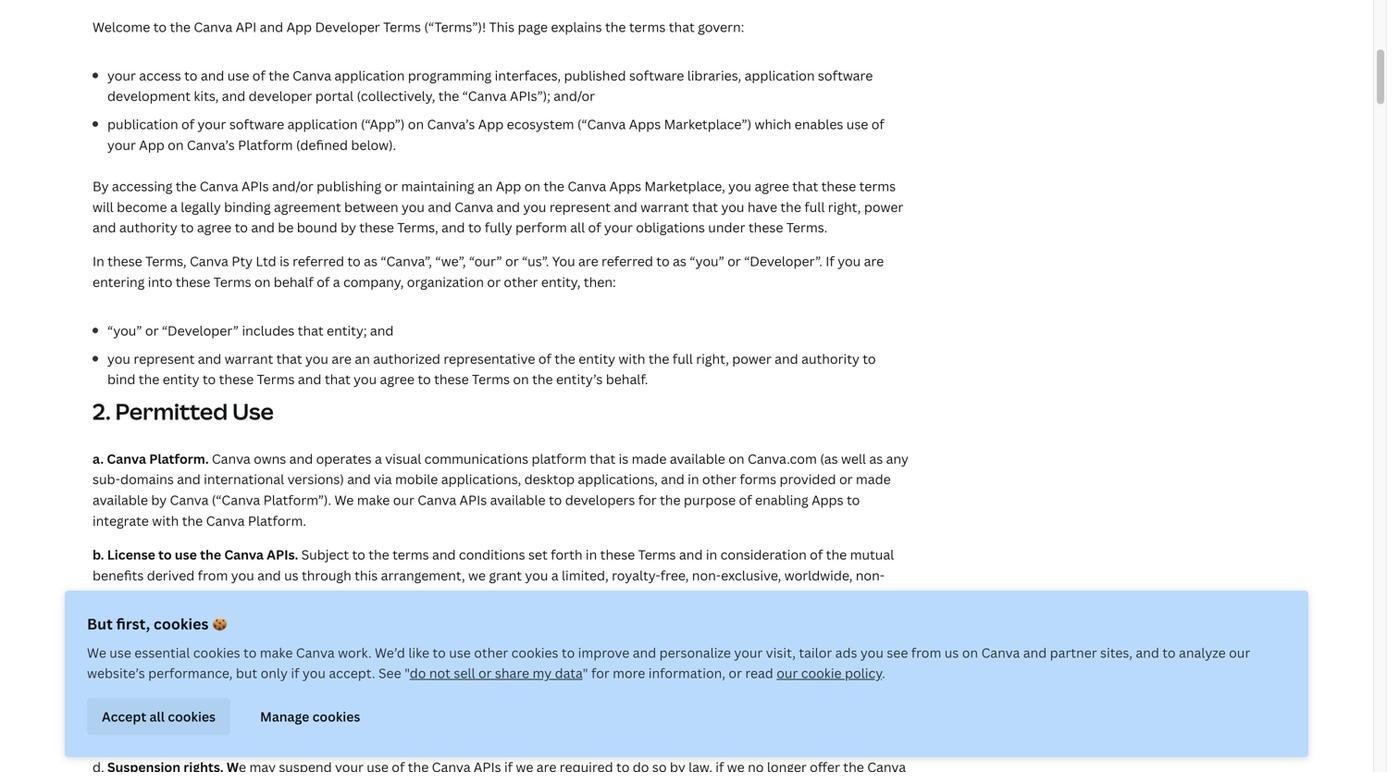 Task type: vqa. For each thing, say whether or not it's contained in the screenshot.
bottom Platform.
yes



Task type: describe. For each thing, give the bounding box(es) containing it.
become for and
[[117, 198, 167, 216]]

canva down do
[[406, 683, 445, 701]]

b. license to use the canva apis.
[[93, 546, 301, 563]]

permitted
[[115, 396, 228, 426]]

apis inside we may make changes to the canva apis or the canva platform from time to time ("changes"). changes may cause apps to become incompatible with the canva platform. canva will not have any liability to you for incompatibility or disruption to your app caused by changes. when we notify you of changes to the canva apis, you will use reasonable efforts to promptly make necessary updates to your app so that it remains compatible with the canva platform following the changes.
[[482, 662, 509, 680]]

visual
[[385, 450, 421, 467]]

updating
[[93, 608, 148, 625]]

with right compatible
[[573, 724, 600, 742]]

terms down representative
[[472, 370, 510, 388]]

your down publication
[[107, 136, 136, 154]]

0 horizontal spatial available
[[93, 491, 148, 509]]

but
[[236, 664, 257, 682]]

tailor
[[799, 644, 832, 661]]

any inside we may make changes to the canva apis or the canva platform from time to time ("changes"). changes may cause apps to become incompatible with the canva platform. canva will not have any liability to you for incompatibility or disruption to your app caused by changes. when we notify you of changes to the canva apis, you will use reasonable efforts to promptly make necessary updates to your app so that it remains compatible with the canva platform following the changes.
[[633, 683, 656, 701]]

power inside by accessing the canva apis and/or publishing or maintaining an app on the canva apps marketplace, you agree that these terms will become a legally binding agreement between you and canva and you represent and warrant that you have the full right, power and authority to agree to and be bound by these terms, and to fully perform all of your obligations under these terms.
[[865, 198, 904, 216]]

canva left partner
[[982, 644, 1021, 661]]

from inside the we use essential cookies to make canva work. we'd like to use other cookies to improve and personalize your visit, tailor ads you see from us on canva and partner sites, and to analyze our website's performance, but only if you accept. see "
[[912, 644, 942, 661]]

of up worldwide,
[[810, 546, 823, 563]]

or left read
[[729, 664, 742, 682]]

other inside in these terms, canva pty ltd is referred to as "canva", "we", "our" or "us". you are referred to as "you" or "developer". if you are entering into these terms on behalf of a company, organization or other entity, then:
[[504, 273, 538, 291]]

kits,
[[194, 87, 219, 105]]

that down "entity;" on the left top of page
[[325, 370, 351, 388]]

1 vertical spatial changes.
[[811, 724, 868, 742]]

platform down "improve"
[[595, 662, 650, 680]]

is inside in these terms, canva pty ltd is referred to as "canva", "we", "our" or "us". you are referred to as "you" or "developer". if you are entering into these terms on behalf of a company, organization or other entity, then:
[[280, 252, 290, 270]]

caused
[[237, 704, 282, 721]]

are inside you represent and warrant that you are an authorized representative of the entity with the full right, power and authority to bind the entity to these terms and that you agree to these terms on the entity's behalf.
[[332, 350, 352, 367]]

or left '"us".'
[[506, 252, 519, 270]]

these down between
[[359, 219, 394, 236]]

of right enables
[[872, 115, 885, 133]]

more
[[613, 664, 646, 682]]

or down .
[[870, 683, 883, 701]]

for inside we may make changes to the canva apis or the canva platform from time to time ("changes"). changes may cause apps to become incompatible with the canva platform. canva will not have any liability to you for incompatibility or disruption to your app caused by changes. when we notify you of changes to the canva apis, you will use reasonable efforts to promptly make necessary updates to your app so that it remains compatible with the canva platform following the changes.
[[751, 683, 769, 701]]

platform inside the subject to the terms and conditions set forth in these terms and in consideration of the mutual benefits derived from you and us through this arrangement, we grant you a limited, royalty-free, non-exclusive, worldwide, non- sublicensable, non-transferable, non-assignable and revocable license to use the canva apis for the purpose of building or updating apps that are solely intended to be offered on the canva apps marketplace for distribution to and use by end-users of the canva platform ("end-users").
[[158, 629, 213, 646]]

app down publication
[[139, 136, 165, 154]]

we inside canva owns and operates a visual communications platform that is made available on canva.com (as well as any sub-domains and international versions) and via mobile applications, desktop applications, and in other forms provided or made available by canva ("canva platform"). we make our canva apis available to developers for the purpose of enabling apps to integrate with the canva platform.
[[335, 491, 354, 509]]

cookies up my
[[512, 644, 559, 661]]

1 horizontal spatial apis.
[[267, 546, 298, 563]]

a inside in these terms, canva pty ltd is referred to as "canva", "we", "our" or "us". you are referred to as "you" or "developer". if you are entering into these terms on behalf of a company, organization or other entity, then:
[[333, 273, 340, 291]]

integrate
[[93, 512, 149, 530]]

on right ("app")
[[408, 115, 424, 133]]

cookies up essential
[[154, 614, 209, 634]]

conditions
[[459, 546, 525, 563]]

2 referred from the left
[[602, 252, 654, 270]]

1 horizontal spatial will
[[552, 683, 573, 701]]

of right users
[[874, 608, 887, 625]]

application up (collectively,
[[335, 66, 405, 84]]

free,
[[661, 566, 689, 584]]

with inside canva owns and operates a visual communications platform that is made available on canva.com (as well as any sub-domains and international versions) and via mobile applications, desktop applications, and in other forms provided or made available by canva ("canva platform"). we make our canva apis available to developers for the purpose of enabling apps to integrate with the canva platform.
[[152, 512, 179, 530]]

1 horizontal spatial available
[[490, 491, 546, 509]]

govern:
[[698, 18, 745, 36]]

or down under
[[728, 252, 741, 270]]

canva down mobile
[[418, 491, 457, 509]]

application inside publication of your software application ("app") on canva's app ecosystem ("canva apps marketplace") which enables use of your app on canva's platform (defined below).
[[288, 115, 358, 133]]

personalize
[[660, 644, 731, 661]]

desktop
[[525, 470, 575, 488]]

0 horizontal spatial changes
[[106, 662, 160, 680]]

reasonable
[[754, 704, 823, 721]]

"we",
[[435, 252, 466, 270]]

as inside canva owns and operates a visual communications platform that is made available on canva.com (as well as any sub-domains and international versions) and via mobile applications, desktop applications, and in other forms provided or made available by canva ("canva platform"). we make our canva apis available to developers for the purpose of enabling apps to integrate with the canva platform.
[[870, 450, 883, 467]]

when
[[363, 704, 399, 721]]

disruption
[[93, 704, 157, 721]]

canva left api
[[194, 18, 233, 36]]

1 horizontal spatial changes
[[506, 704, 559, 721]]

0 vertical spatial made
[[632, 450, 667, 467]]

versions)
[[288, 470, 344, 488]]

1 vertical spatial may
[[93, 683, 119, 701]]

2 horizontal spatial available
[[670, 450, 726, 467]]

into
[[148, 273, 173, 291]]

full inside you represent and warrant that you are an authorized representative of the entity with the full right, power and authority to bind the entity to these terms and that you agree to these terms on the entity's behalf.
[[673, 350, 693, 367]]

use up marketplace
[[550, 587, 572, 605]]

or left "developer"
[[145, 322, 159, 339]]

only
[[261, 664, 288, 682]]

that up 'terms.'
[[793, 177, 819, 195]]

obligations
[[636, 219, 705, 236]]

forms
[[740, 470, 777, 488]]

canva up transferable,
[[224, 546, 264, 563]]

non- down mutual
[[856, 566, 885, 584]]

full inside by accessing the canva apis and/or publishing or maintaining an app on the canva apps marketplace, you agree that these terms will become a legally binding agreement between you and canva and you represent and warrant that you have the full right, power and authority to agree to and be bound by these terms, and to fully perform all of your obligations under these terms.
[[805, 198, 825, 216]]

we'd
[[375, 644, 405, 661]]

apps inside publication of your software application ("app") on canva's app ecosystem ("canva apps marketplace") which enables use of your app on canva's platform (defined below).
[[629, 115, 661, 133]]

compatible
[[499, 724, 570, 742]]

updates
[[256, 724, 307, 742]]

app left developer
[[287, 18, 312, 36]]

pty
[[232, 252, 253, 270]]

your inside the we use essential cookies to make canva work. we'd like to use other cookies to improve and personalize your visit, tailor ads you see from us on canva and partner sites, and to analyze our website's performance, but only if you accept. see "
[[735, 644, 763, 661]]

that inside canva owns and operates a visual communications platform that is made available on canva.com (as well as any sub-domains and international versions) and via mobile applications, desktop applications, and in other forms provided or made available by canva ("canva platform"). we make our canva apis available to developers for the purpose of enabling apps to integrate with the canva platform.
[[590, 450, 616, 467]]

2.
[[93, 396, 111, 426]]

these up 'terms.'
[[822, 177, 857, 195]]

1 vertical spatial apis.
[[222, 662, 254, 680]]

our cookie policy link
[[777, 664, 882, 682]]

entity;
[[327, 322, 367, 339]]

welcome to the canva api and app developer terms ("terms")! this page explains the terms that govern:
[[93, 18, 745, 36]]

manage
[[260, 708, 309, 725]]

canva up legally
[[200, 177, 238, 195]]

partner
[[1050, 644, 1098, 661]]

agree inside you represent and warrant that you are an authorized representative of the entity with the full right, power and authority to bind the entity to these terms and that you agree to these terms on the entity's behalf.
[[380, 370, 415, 388]]

on inside you represent and warrant that you are an authorized representative of the entity with the full right, power and authority to bind the entity to these terms and that you agree to these terms on the entity's behalf.
[[513, 370, 529, 388]]

with inside you represent and warrant that you are an authorized representative of the entity with the full right, power and authority to bind the entity to these terms and that you agree to these terms on the entity's behalf.
[[619, 350, 646, 367]]

make inside the we use essential cookies to make canva work. we'd like to use other cookies to improve and personalize your visit, tailor ads you see from us on canva and partner sites, and to analyze our website's performance, but only if you accept. see "
[[260, 644, 293, 661]]

other inside the we use essential cookies to make canva work. we'd like to use other cookies to improve and personalize your visit, tailor ads you see from us on canva and partner sites, and to analyze our website's performance, but only if you accept. see "
[[474, 644, 508, 661]]

these down representative
[[434, 370, 469, 388]]

first,
[[116, 614, 150, 634]]

canva up international
[[212, 450, 251, 467]]

in inside canva owns and operates a visual communications platform that is made available on canva.com (as well as any sub-domains and international versions) and via mobile applications, desktop applications, and in other forms provided or made available by canva ("canva platform"). we make our canva apis available to developers for the purpose of enabling apps to integrate with the canva platform.
[[688, 470, 699, 488]]

of inside by accessing the canva apis and/or publishing or maintaining an app on the canva apps marketplace, you agree that these terms will become a legally binding agreement between you and canva and you represent and warrant that you have the full right, power and authority to agree to and be bound by these terms, and to fully perform all of your obligations under these terms.
[[588, 219, 601, 236]]

platform down apis,
[[669, 724, 724, 742]]

canva up "fully"
[[455, 198, 494, 216]]

or down "our"
[[487, 273, 501, 291]]

all inside by accessing the canva apis and/or publishing or maintaining an app on the canva apps marketplace, you agree that these terms will become a legally binding agreement between you and canva and you represent and warrant that you have the full right, power and authority to agree to and be bound by these terms, and to fully perform all of your obligations under these terms.
[[570, 219, 585, 236]]

an inside by accessing the canva apis and/or publishing or maintaining an app on the canva apps marketplace, you agree that these terms will become a legally binding agreement between you and canva and you represent and warrant that you have the full right, power and authority to agree to and be bound by these terms, and to fully perform all of your obligations under these terms.
[[478, 177, 493, 195]]

are up then: at the top of page
[[579, 252, 599, 270]]

efforts
[[826, 704, 868, 721]]

0 vertical spatial platform.
[[149, 450, 209, 467]]

("app")
[[361, 115, 405, 133]]

app inside by accessing the canva apis and/or publishing or maintaining an app on the canva apps marketplace, you agree that these terms will become a legally binding agreement between you and canva and you represent and warrant that you have the full right, power and authority to agree to and be bound by these terms, and to fully perform all of your obligations under these terms.
[[496, 177, 522, 195]]

of inside canva owns and operates a visual communications platform that is made available on canva.com (as well as any sub-domains and international versions) and via mobile applications, desktop applications, and in other forms provided or made available by canva ("canva platform"). we make our canva apis available to developers for the purpose of enabling apps to integrate with the canva platform.
[[739, 491, 752, 509]]

arrangement,
[[381, 566, 465, 584]]

we may make changes to the canva apis or the canva platform from time to time ("changes"). changes may cause apps to become incompatible with the canva platform. canva will not have any liability to you for incompatibility or disruption to your app caused by changes. when we notify you of changes to the canva apis, you will use reasonable efforts to promptly make necessary updates to your app so that it remains compatible with the canva platform following the changes.
[[93, 662, 899, 742]]

canva up b. license to use the canva apis.
[[206, 512, 245, 530]]

0 vertical spatial canva's
[[427, 115, 475, 133]]

necessary
[[190, 724, 253, 742]]

app down when
[[359, 724, 384, 742]]

liability
[[659, 683, 705, 701]]

2 horizontal spatial changes
[[845, 662, 899, 680]]

us inside the we use essential cookies to make canva work. we'd like to use other cookies to improve and personalize your visit, tailor ads you see from us on canva and partner sites, and to analyze our website's performance, but only if you accept. see "
[[945, 644, 959, 661]]

a inside canva owns and operates a visual communications platform that is made available on canva.com (as well as any sub-domains and international versions) and via mobile applications, desktop applications, and in other forms provided or made available by canva ("canva platform"). we make our canva apis available to developers for the purpose of enabling apps to integrate with the canva platform.
[[375, 450, 382, 467]]

publication
[[107, 115, 178, 133]]

canva inside in these terms, canva pty ltd is referred to as "canva", "we", "our" or "us". you are referred to as "you" or "developer". if you are entering into these terms on behalf of a company, organization or other entity, then:
[[190, 252, 229, 270]]

these right the into
[[176, 273, 210, 291]]

communications
[[425, 450, 529, 467]]

on inside by accessing the canva apis and/or publishing or maintaining an app on the canva apps marketplace, you agree that these terms will become a legally binding agreement between you and canva and you represent and warrant that you have the full right, power and authority to agree to and be bound by these terms, and to fully perform all of your obligations under these terms.
[[525, 177, 541, 195]]

or inside by accessing the canva apis and/or publishing or maintaining an app on the canva apps marketplace, you agree that these terms will become a legally binding agreement between you and canva and you represent and warrant that you have the full right, power and authority to agree to and be bound by these terms, and to fully perform all of your obligations under these terms.
[[385, 177, 398, 195]]

of inside in these terms, canva pty ltd is referred to as "canva", "we", "our" or "us". you are referred to as "you" or "developer". if you are entering into these terms on behalf of a company, organization or other entity, then:
[[317, 273, 330, 291]]

0 horizontal spatial canva's
[[187, 136, 235, 154]]

from inside the subject to the terms and conditions set forth in these terms and in consideration of the mutual benefits derived from you and us through this arrangement, we grant you a limited, royalty-free, non-exclusive, worldwide, non- sublicensable, non-transferable, non-assignable and revocable license to use the canva apis for the purpose of building or updating apps that are solely intended to be offered on the canva apps marketplace for distribution to and use by end-users of the canva platform ("end-users").
[[198, 566, 228, 584]]

0 horizontal spatial not
[[429, 664, 451, 682]]

("canva inside canva owns and operates a visual communications platform that is made available on canva.com (as well as any sub-domains and international versions) and via mobile applications, desktop applications, and in other forms provided or made available by canva ("canva platform"). we make our canva apis available to developers for the purpose of enabling apps to integrate with the canva platform.
[[212, 491, 260, 509]]

essential
[[135, 644, 190, 661]]

which
[[755, 115, 792, 133]]

these up "developer". at top
[[749, 219, 784, 236]]

use inside we may make changes to the canva apis or the canva platform from time to time ("changes"). changes may cause apps to become incompatible with the canva platform. canva will not have any liability to you for incompatibility or disruption to your app caused by changes. when we notify you of changes to the canva apis, you will use reasonable efforts to promptly make necessary updates to your app so that it remains compatible with the canva platform following the changes.
[[729, 704, 751, 721]]

assignable
[[326, 587, 391, 605]]

1 horizontal spatial entity
[[579, 350, 616, 367]]

canva down apis,
[[627, 724, 666, 742]]

canva down royalty-
[[599, 587, 638, 605]]

so
[[387, 724, 402, 742]]

canva down domains
[[170, 491, 209, 509]]

canva up if
[[296, 644, 335, 661]]

app down "canva
[[478, 115, 504, 133]]

these up use
[[219, 370, 254, 388]]

terms, inside in these terms, canva pty ltd is referred to as "canva", "we", "our" or "us". you are referred to as "you" or "developer". if you are entering into these terms on behalf of a company, organization or other entity, then:
[[145, 252, 187, 270]]

data
[[555, 664, 583, 682]]

application up which in the right top of the page
[[745, 66, 815, 84]]

have inside by accessing the canva apis and/or publishing or maintaining an app on the canva apps marketplace, you agree that these terms will become a legally binding agreement between you and canva and you represent and warrant that you have the full right, power and authority to agree to and be bound by these terms, and to fully perform all of your obligations under these terms.
[[748, 198, 778, 216]]

your left so
[[327, 724, 356, 742]]

platform. inside we may make changes to the canva apis or the canva platform from time to time ("changes"). changes may cause apps to become incompatible with the canva platform. canva will not have any liability to you for incompatibility or disruption to your app caused by changes. when we notify you of changes to the canva apis, you will use reasonable efforts to promptly make necessary updates to your app so that it remains compatible with the canva platform following the changes.
[[448, 683, 506, 701]]

a. canva platform.
[[93, 450, 212, 467]]

analyze
[[1179, 644, 1226, 661]]

terms up use
[[257, 370, 295, 388]]

your access to and use of the canva application programming interfaces, published software libraries, application software development kits, and developer portal (collectively, the "canva apis"); and/or
[[107, 66, 873, 105]]

"us".
[[522, 252, 549, 270]]

do
[[410, 664, 426, 682]]

incompatibility
[[772, 683, 867, 701]]

ltd
[[256, 252, 277, 270]]

marketplace,
[[645, 177, 726, 195]]

these up the entering
[[108, 252, 142, 270]]

publication of your software application ("app") on canva's app ecosystem ("canva apps marketplace") which enables use of your app on canva's platform (defined below).
[[107, 115, 885, 154]]

international
[[204, 470, 284, 488]]

canva left apis,
[[603, 704, 641, 721]]

we for c. changes to canva apis.
[[257, 662, 276, 680]]

sites,
[[1101, 644, 1133, 661]]

your down kits,
[[198, 115, 226, 133]]

your up necessary
[[177, 704, 206, 721]]

app up necessary
[[209, 704, 234, 721]]

1 horizontal spatial may
[[279, 662, 306, 680]]

consideration
[[721, 546, 807, 563]]

on down publication
[[168, 136, 184, 154]]

promptly
[[93, 724, 151, 742]]

that down includes
[[276, 350, 302, 367]]

agreement
[[274, 198, 341, 216]]

we for but first, cookies 🍪
[[87, 644, 106, 661]]

or left my
[[513, 662, 526, 680]]

of inside we may make changes to the canva apis or the canva platform from time to time ("changes"). changes may cause apps to become incompatible with the canva platform. canva will not have any liability to you for incompatibility or disruption to your app caused by changes. when we notify you of changes to the canva apis, you will use reasonable efforts to promptly make necessary updates to your app so that it remains compatible with the canva platform following the changes.
[[490, 704, 503, 721]]

owns
[[254, 450, 286, 467]]

1 applications, from the left
[[441, 470, 521, 488]]

.
[[882, 664, 886, 682]]

canva down the license
[[466, 608, 504, 625]]

represent inside by accessing the canva apis and/or publishing or maintaining an app on the canva apps marketplace, you agree that these terms will become a legally binding agreement between you and canva and you represent and warrant that you have the full right, power and authority to agree to and be bound by these terms, and to fully perform all of your obligations under these terms.
[[550, 198, 611, 216]]

1 time from the left
[[687, 662, 715, 680]]

have inside we may make changes to the canva apis or the canva platform from time to time ("changes"). changes may cause apps to become incompatible with the canva platform. canva will not have any liability to you for incompatibility or disruption to your app caused by changes. when we notify you of changes to the canva apis, you will use reasonable efforts to promptly make necessary updates to your app so that it remains compatible with the canva platform following the changes.
[[600, 683, 630, 701]]

use up visit,
[[765, 608, 787, 625]]

solely
[[239, 608, 275, 625]]

🍪
[[212, 614, 227, 634]]

is inside canva owns and operates a visual communications platform that is made available on canva.com (as well as any sub-domains and international versions) and via mobile applications, desktop applications, and in other forms provided or made available by canva ("canva platform"). we make our canva apis available to developers for the purpose of enabling apps to integrate with the canva platform.
[[619, 450, 629, 467]]

that left "entity;" on the left top of page
[[298, 322, 324, 339]]

derived
[[147, 566, 195, 584]]

terms inside the subject to the terms and conditions set forth in these terms and in consideration of the mutual benefits derived from you and us through this arrangement, we grant you a limited, royalty-free, non-exclusive, worldwide, non- sublicensable, non-transferable, non-assignable and revocable license to use the canva apis for the purpose of building or updating apps that are solely intended to be offered on the canva apps marketplace for distribution to and use by end-users of the canva platform ("end-users").
[[638, 546, 676, 563]]

via
[[374, 470, 392, 488]]

2 horizontal spatial software
[[818, 66, 873, 84]]

non- up the intended
[[297, 587, 326, 605]]

for down "improve"
[[592, 664, 610, 682]]

publishing
[[317, 177, 382, 195]]

we inside we may make changes to the canva apis or the canva platform from time to time ("changes"). changes may cause apps to become incompatible with the canva platform. canva will not have any liability to you for incompatibility or disruption to your app caused by changes. when we notify you of changes to the canva apis, you will use reasonable efforts to promptly make necessary updates to your app so that it remains compatible with the canva platform following the changes.
[[402, 704, 420, 721]]

perform
[[516, 219, 567, 236]]

that left govern:
[[669, 18, 695, 36]]

"you" or "developer" includes that entity; and
[[107, 322, 394, 339]]

your inside by accessing the canva apis and/or publishing or maintaining an app on the canva apps marketplace, you agree that these terms will become a legally binding agreement between you and canva and you represent and warrant that you have the full right, power and authority to agree to and be bound by these terms, and to fully perform all of your obligations under these terms.
[[605, 219, 633, 236]]

make up incompatible
[[309, 662, 342, 680]]

be inside the subject to the terms and conditions set forth in these terms and in consideration of the mutual benefits derived from you and us through this arrangement, we grant you a limited, royalty-free, non-exclusive, worldwide, non- sublicensable, non-transferable, non-assignable and revocable license to use the canva apis for the purpose of building or updating apps that are solely intended to be offered on the canva apps marketplace for distribution to and use by end-users of the canva platform ("end-users").
[[354, 608, 370, 625]]

apis,
[[645, 704, 675, 721]]

canva down the "updating"
[[117, 629, 155, 646]]

"developer"
[[162, 322, 239, 339]]

1 horizontal spatial terms
[[629, 18, 666, 36]]

use up the derived
[[175, 546, 197, 563]]

terms inside the subject to the terms and conditions set forth in these terms and in consideration of the mutual benefits derived from you and us through this arrangement, we grant you a limited, royalty-free, non-exclusive, worldwide, non- sublicensable, non-transferable, non-assignable and revocable license to use the canva apis for the purpose of building or updating apps that are solely intended to be offered on the canva apps marketplace for distribution to and use by end-users of the canva platform ("end-users").
[[393, 546, 429, 563]]

our inside canva owns and operates a visual communications platform that is made available on canva.com (as well as any sub-domains and international versions) and via mobile applications, desktop applications, and in other forms provided or made available by canva ("canva platform"). we make our canva apis available to developers for the purpose of enabling apps to integrate with the canva platform.
[[393, 491, 415, 509]]

limited,
[[562, 566, 609, 584]]

that down marketplace,
[[693, 198, 718, 216]]

2 vertical spatial will
[[705, 704, 726, 721]]

1 referred from the left
[[293, 252, 344, 270]]

use inside 'your access to and use of the canva application programming interfaces, published software libraries, application software development kits, and developer portal (collectively, the "canva apis"); and/or'
[[228, 66, 249, 84]]

use up the "sell"
[[449, 644, 471, 661]]

apps inside canva owns and operates a visual communications platform that is made available on canva.com (as well as any sub-domains and international versions) and via mobile applications, desktop applications, and in other forms provided or made available by canva ("canva platform"). we make our canva apis available to developers for the purpose of enabling apps to integrate with the canva platform.
[[812, 491, 844, 509]]

1 horizontal spatial as
[[673, 252, 687, 270]]

warrant inside you represent and warrant that you are an authorized representative of the entity with the full right, power and authority to bind the entity to these terms and that you agree to these terms on the entity's behalf.
[[225, 350, 273, 367]]

by
[[93, 177, 109, 195]]

developer
[[249, 87, 312, 105]]

programming
[[408, 66, 492, 84]]

make right promptly
[[154, 724, 187, 742]]

a.
[[93, 450, 104, 467]]

canva owns and operates a visual communications platform that is made available on canva.com (as well as any sub-domains and international versions) and via mobile applications, desktop applications, and in other forms provided or made available by canva ("canva platform"). we make our canva apis available to developers for the purpose of enabling apps to integrate with the canva platform.
[[93, 450, 909, 530]]

2 vertical spatial our
[[777, 664, 798, 682]]

royalty-
[[612, 566, 661, 584]]

a inside the subject to the terms and conditions set forth in these terms and in consideration of the mutual benefits derived from you and us through this arrangement, we grant you a limited, royalty-free, non-exclusive, worldwide, non- sublicensable, non-transferable, non-assignable and revocable license to use the canva apis for the purpose of building or updating apps that are solely intended to be offered on the canva apps marketplace for distribution to and use by end-users of the canva platform ("end-users").
[[552, 566, 559, 584]]

2. permitted use
[[93, 396, 274, 426]]

terms inside in these terms, canva pty ltd is referred to as "canva", "we", "our" or "us". you are referred to as "you" or "developer". if you are entering into these terms on behalf of a company, organization or other entity, then:
[[214, 273, 251, 291]]

0 horizontal spatial as
[[364, 252, 378, 270]]

for down royalty-
[[623, 608, 642, 625]]

0 horizontal spatial "you"
[[107, 322, 142, 339]]

canva down essential
[[180, 662, 219, 680]]

0 horizontal spatial changes.
[[304, 704, 360, 721]]

representative
[[444, 350, 536, 367]]

canva right do
[[440, 662, 479, 680]]

mutual
[[850, 546, 895, 563]]

offered
[[373, 608, 419, 625]]

non- up 🍪
[[185, 587, 214, 605]]



Task type: locate. For each thing, give the bounding box(es) containing it.
1 horizontal spatial our
[[777, 664, 798, 682]]

1 vertical spatial our
[[1230, 644, 1251, 661]]

changes. down incompatible
[[304, 704, 360, 721]]

do not sell or share my data link
[[410, 664, 583, 682]]

we inside the we use essential cookies to make canva work. we'd like to use other cookies to improve and personalize your visit, tailor ads you see from us on canva and partner sites, and to analyze our website's performance, but only if you accept. see "
[[87, 644, 106, 661]]

building
[[788, 587, 839, 605]]

apis inside canva owns and operates a visual communications platform that is made available on canva.com (as well as any sub-domains and international versions) and via mobile applications, desktop applications, and in other forms provided or made available by canva ("canva platform"). we make our canva apis available to developers for the purpose of enabling apps to integrate with the canva platform.
[[460, 491, 487, 509]]

1 vertical spatial other
[[703, 470, 737, 488]]

and/or down published
[[554, 87, 595, 105]]

make inside canva owns and operates a visual communications platform that is made available on canva.com (as well as any sub-domains and international versions) and via mobile applications, desktop applications, and in other forms provided or made available by canva ("canva platform"). we make our canva apis available to developers for the purpose of enabling apps to integrate with the canva platform.
[[357, 491, 390, 509]]

entity up 2. permitted use
[[163, 370, 200, 388]]

other left forms
[[703, 470, 737, 488]]

0 horizontal spatial may
[[93, 683, 119, 701]]

terms.
[[787, 219, 828, 236]]

1 vertical spatial not
[[576, 683, 597, 701]]

accessing
[[112, 177, 173, 195]]

apps down "provided"
[[812, 491, 844, 509]]

0 vertical spatial ("canva
[[578, 115, 626, 133]]

1 vertical spatial we
[[87, 644, 106, 661]]

1 vertical spatial right,
[[696, 350, 729, 367]]

1 vertical spatial us
[[945, 644, 959, 661]]

authorized
[[373, 350, 441, 367]]

right,
[[828, 198, 861, 216], [696, 350, 729, 367]]

of inside 'your access to and use of the canva application programming interfaces, published software libraries, application software development kits, and developer portal (collectively, the "canva apis"); and/or'
[[253, 66, 266, 84]]

make
[[357, 491, 390, 509], [260, 644, 293, 661], [309, 662, 342, 680], [154, 724, 187, 742]]

libraries,
[[688, 66, 742, 84]]

1 horizontal spatial referred
[[602, 252, 654, 270]]

2 horizontal spatial in
[[706, 546, 718, 563]]

between
[[344, 198, 399, 216]]

1 " from the left
[[405, 664, 410, 682]]

we inside we may make changes to the canva apis or the canva platform from time to time ("changes"). changes may cause apps to become incompatible with the canva platform. canva will not have any liability to you for incompatibility or disruption to your app caused by changes. when we notify you of changes to the canva apis, you will use reasonable efforts to promptly make necessary updates to your app so that it remains compatible with the canva platform following the changes.
[[257, 662, 276, 680]]

" inside the we use essential cookies to make canva work. we'd like to use other cookies to improve and personalize your visit, tailor ads you see from us on canva and partner sites, and to analyze our website's performance, but only if you accept. see "
[[405, 664, 410, 682]]

or down well
[[840, 470, 853, 488]]

by inside we may make changes to the canva apis or the canva platform from time to time ("changes"). changes may cause apps to become incompatible with the canva platform. canva will not have any liability to you for incompatibility or disruption to your app caused by changes. when we notify you of changes to the canva apis, you will use reasonable efforts to promptly make necessary updates to your app so that it remains compatible with the canva platform following the changes.
[[285, 704, 301, 721]]

on inside canva owns and operates a visual communications platform that is made available on canva.com (as well as any sub-domains and international versions) and via mobile applications, desktop applications, and in other forms provided or made available by canva ("canva platform"). we make our canva apis available to developers for the purpose of enabling apps to integrate with the canva platform.
[[729, 450, 745, 467]]

0 horizontal spatial from
[[198, 566, 228, 584]]

following
[[727, 724, 784, 742]]

canva down ecosystem
[[568, 177, 607, 195]]

exclusive,
[[721, 566, 782, 584]]

1 horizontal spatial have
[[748, 198, 778, 216]]

access
[[139, 66, 181, 84]]

1 horizontal spatial time
[[734, 662, 763, 680]]

other up do not sell or share my data link
[[474, 644, 508, 661]]

1 horizontal spatial become
[[213, 683, 263, 701]]

all right "perform"
[[570, 219, 585, 236]]

1 vertical spatial will
[[552, 683, 573, 701]]

0 vertical spatial other
[[504, 273, 538, 291]]

0 horizontal spatial agree
[[197, 219, 232, 236]]

0 horizontal spatial represent
[[134, 350, 195, 367]]

use inside publication of your software application ("app") on canva's app ecosystem ("canva apps marketplace") which enables use of your app on canva's platform (defined below).
[[847, 115, 869, 133]]

in left consideration at right bottom
[[706, 546, 718, 563]]

0 vertical spatial terms
[[629, 18, 666, 36]]

"you" down under
[[690, 252, 725, 270]]

1 horizontal spatial not
[[576, 683, 597, 701]]

application
[[335, 66, 405, 84], [745, 66, 815, 84], [288, 115, 358, 133]]

a left legally
[[170, 198, 178, 216]]

0 vertical spatial entity
[[579, 350, 616, 367]]

0 horizontal spatial our
[[393, 491, 415, 509]]

1 vertical spatial any
[[633, 683, 656, 701]]

app up "fully"
[[496, 177, 522, 195]]

you
[[553, 252, 575, 270]]

0 horizontal spatial right,
[[696, 350, 729, 367]]

have up "developer". at top
[[748, 198, 778, 216]]

1 vertical spatial platform.
[[248, 512, 306, 530]]

1 horizontal spatial terms,
[[397, 219, 438, 236]]

is up developers
[[619, 450, 629, 467]]

grant
[[489, 566, 522, 584]]

available up integrate
[[93, 491, 148, 509]]

referred
[[293, 252, 344, 270], [602, 252, 654, 270]]

0 horizontal spatial platform.
[[149, 450, 209, 467]]

full
[[805, 198, 825, 216], [673, 350, 693, 367]]

platform").
[[264, 491, 332, 509]]

(defined
[[296, 136, 348, 154]]

users
[[837, 608, 871, 625]]

1 horizontal spatial warrant
[[641, 198, 689, 216]]

1 horizontal spatial and/or
[[554, 87, 595, 105]]

0 horizontal spatial warrant
[[225, 350, 273, 367]]

become inside we may make changes to the canva apis or the canva platform from time to time ("changes"). changes may cause apps to become incompatible with the canva platform. canva will not have any liability to you for incompatibility or disruption to your app caused by changes. when we notify you of changes to the canva apis, you will use reasonable efforts to promptly make necessary updates to your app so that it remains compatible with the canva platform following the changes.
[[213, 683, 263, 701]]

0 vertical spatial apis.
[[267, 546, 298, 563]]

sublicensable,
[[93, 587, 182, 605]]

by left end-
[[790, 608, 805, 625]]

we right when
[[402, 704, 420, 721]]

1 horizontal spatial we
[[257, 662, 276, 680]]

apps down c. changes to canva apis.
[[162, 683, 193, 701]]

0 vertical spatial right,
[[828, 198, 861, 216]]

1 vertical spatial be
[[354, 608, 370, 625]]

terms, inside by accessing the canva apis and/or publishing or maintaining an app on the canva apps marketplace, you agree that these terms will become a legally binding agreement between you and canva and you represent and warrant that you have the full right, power and authority to agree to and be bound by these terms, and to fully perform all of your obligations under these terms.
[[397, 219, 438, 236]]

made down well
[[856, 470, 891, 488]]

then:
[[584, 273, 616, 291]]

of inside you represent and warrant that you are an authorized representative of the entity with the full right, power and authority to bind the entity to these terms and that you agree to these terms on the entity's behalf.
[[539, 350, 552, 367]]

that inside the subject to the terms and conditions set forth in these terms and in consideration of the mutual benefits derived from you and us through this arrangement, we grant you a limited, royalty-free, non-exclusive, worldwide, non- sublicensable, non-transferable, non-assignable and revocable license to use the canva apis for the purpose of building or updating apps that are solely intended to be offered on the canva apps marketplace for distribution to and use by end-users of the canva platform ("end-users").
[[186, 608, 212, 625]]

of down exclusive,
[[772, 587, 785, 605]]

use
[[232, 396, 274, 426]]

with down changes
[[352, 683, 379, 701]]

policy
[[845, 664, 882, 682]]

not
[[429, 664, 451, 682], [576, 683, 597, 701]]

for inside canva owns and operates a visual communications platform that is made available on canva.com (as well as any sub-domains and international versions) and via mobile applications, desktop applications, and in other forms provided or made available by canva ("canva platform"). we make our canva apis available to developers for the purpose of enabling apps to integrate with the canva platform.
[[639, 491, 657, 509]]

our inside the we use essential cookies to make canva work. we'd like to use other cookies to improve and personalize your visit, tailor ads you see from us on canva and partner sites, and to analyze our website's performance, but only if you accept. see "
[[1230, 644, 1251, 661]]

2 time from the left
[[734, 662, 763, 680]]

it
[[434, 724, 443, 742]]

not inside we may make changes to the canva apis or the canva platform from time to time ("changes"). changes may cause apps to become incompatible with the canva platform. canva will not have any liability to you for incompatibility or disruption to your app caused by changes. when we notify you of changes to the canva apis, you will use reasonable efforts to promptly make necessary updates to your app so that it remains compatible with the canva platform following the changes.
[[576, 683, 597, 701]]

("terms")!
[[424, 18, 486, 36]]

agree
[[755, 177, 790, 195], [197, 219, 232, 236], [380, 370, 415, 388]]

visit,
[[766, 644, 796, 661]]

2 " from the left
[[583, 664, 588, 682]]

by inside by accessing the canva apis and/or publishing or maintaining an app on the canva apps marketplace, you agree that these terms will become a legally binding agreement between you and canva and you represent and warrant that you have the full right, power and authority to agree to and be bound by these terms, and to fully perform all of your obligations under these terms.
[[341, 219, 356, 236]]

0 horizontal spatial will
[[93, 198, 114, 216]]

0 horizontal spatial have
[[600, 683, 630, 701]]

from inside we may make changes to the canva apis or the canva platform from time to time ("changes"). changes may cause apps to become incompatible with the canva platform. canva will not have any liability to you for incompatibility or disruption to your app caused by changes. when we notify you of changes to the canva apis, you will use reasonable efforts to promptly make necessary updates to your app so that it remains compatible with the canva platform following the changes.
[[653, 662, 684, 680]]

benefits
[[93, 566, 144, 584]]

software inside publication of your software application ("app") on canva's app ecosystem ("canva apps marketplace") which enables use of your app on canva's platform (defined below).
[[229, 115, 284, 133]]

2 horizontal spatial our
[[1230, 644, 1251, 661]]

these inside the subject to the terms and conditions set forth in these terms and in consideration of the mutual benefits derived from you and us through this arrangement, we grant you a limited, royalty-free, non-exclusive, worldwide, non- sublicensable, non-transferable, non-assignable and revocable license to use the canva apis for the purpose of building or updating apps that are solely intended to be offered on the canva apps marketplace for distribution to and use by end-users of the canva platform ("end-users").
[[601, 546, 635, 563]]

in left forms
[[688, 470, 699, 488]]

2 horizontal spatial from
[[912, 644, 942, 661]]

we inside the subject to the terms and conditions set forth in these terms and in consideration of the mutual benefits derived from you and us through this arrangement, we grant you a limited, royalty-free, non-exclusive, worldwide, non- sublicensable, non-transferable, non-assignable and revocable license to use the canva apis for the purpose of building or updating apps that are solely intended to be offered on the canva apps marketplace for distribution to and use by end-users of the canva platform ("end-users").
[[468, 566, 486, 584]]

are down "entity;" on the left top of page
[[332, 350, 352, 367]]

2 applications, from the left
[[578, 470, 658, 488]]

set
[[529, 546, 548, 563]]

c. changes to canva apis.
[[93, 662, 257, 680]]

apis down communications
[[460, 491, 487, 509]]

canva right a.
[[107, 450, 146, 467]]

may down website's
[[93, 683, 119, 701]]

1 horizontal spatial made
[[856, 470, 891, 488]]

cookies
[[154, 614, 209, 634], [193, 644, 240, 661], [512, 644, 559, 661], [168, 708, 216, 725], [313, 708, 360, 725]]

0 vertical spatial any
[[887, 450, 909, 467]]

cause
[[122, 683, 158, 701]]

are up ("end-
[[215, 608, 236, 625]]

1 vertical spatial from
[[912, 644, 942, 661]]

binding
[[224, 198, 271, 216]]

apis inside the subject to the terms and conditions set forth in these terms and in consideration of the mutual benefits derived from you and us through this arrangement, we grant you a limited, royalty-free, non-exclusive, worldwide, non- sublicensable, non-transferable, non-assignable and revocable license to use the canva apis for the purpose of building or updating apps that are solely intended to be offered on the canva apps marketplace for distribution to and use by end-users of the canva platform ("end-users").
[[641, 587, 668, 605]]

1 horizontal spatial changes.
[[811, 724, 868, 742]]

canva's
[[427, 115, 475, 133], [187, 136, 235, 154]]

cookies inside button
[[313, 708, 360, 725]]

0 vertical spatial from
[[198, 566, 228, 584]]

will down data
[[552, 683, 573, 701]]

includes
[[242, 322, 295, 339]]

1 horizontal spatial all
[[570, 219, 585, 236]]

apps right first,
[[151, 608, 183, 625]]

platform. inside canva owns and operates a visual communications platform that is made available on canva.com (as well as any sub-domains and international versions) and via mobile applications, desktop applications, and in other forms provided or made available by canva ("canva platform"). we make our canva apis available to developers for the purpose of enabling apps to integrate with the canva platform.
[[248, 512, 306, 530]]

cookies down 🍪
[[193, 644, 240, 661]]

by inside the subject to the terms and conditions set forth in these terms and in consideration of the mutual benefits derived from you and us through this arrangement, we grant you a limited, royalty-free, non-exclusive, worldwide, non- sublicensable, non-transferable, non-assignable and revocable license to use the canva apis for the purpose of building or updating apps that are solely intended to be offered on the canva apps marketplace for distribution to and use by end-users of the canva platform ("end-users").
[[790, 608, 805, 625]]

api
[[236, 18, 257, 36]]

0 vertical spatial all
[[570, 219, 585, 236]]

("canva inside publication of your software application ("app") on canva's app ecosystem ("canva apps marketplace") which enables use of your app on canva's platform (defined below).
[[578, 115, 626, 133]]

1 vertical spatial ("canva
[[212, 491, 260, 509]]

users").
[[256, 629, 304, 646]]

agree down legally
[[197, 219, 232, 236]]

revocable
[[421, 587, 483, 605]]

become for caused
[[213, 683, 263, 701]]

purpose inside the subject to the terms and conditions set forth in these terms and in consideration of the mutual benefits derived from you and us through this arrangement, we grant you a limited, royalty-free, non-exclusive, worldwide, non- sublicensable, non-transferable, non-assignable and revocable license to use the canva apis for the purpose of building or updating apps that are solely intended to be offered on the canva apps marketplace for distribution to and use by end-users of the canva platform ("end-users").
[[717, 587, 769, 605]]

not down data
[[576, 683, 597, 701]]

0 vertical spatial changes.
[[304, 704, 360, 721]]

for up distribution
[[671, 587, 690, 605]]

1 horizontal spatial authority
[[802, 350, 860, 367]]

accept all cookies
[[102, 708, 216, 725]]

warrant up the obligations
[[641, 198, 689, 216]]

performance,
[[148, 664, 233, 682]]

an up "fully"
[[478, 177, 493, 195]]

by inside canva owns and operates a visual communications platform that is made available on canva.com (as well as any sub-domains and international versions) and via mobile applications, desktop applications, and in other forms provided or made available by canva ("canva platform"). we make our canva apis available to developers for the purpose of enabling apps to integrate with the canva platform.
[[151, 491, 167, 509]]

entity's
[[556, 370, 603, 388]]

from down b. license to use the canva apis.
[[198, 566, 228, 584]]

canva inside 'your access to and use of the canva application programming interfaces, published software libraries, application software development kits, and developer portal (collectively, the "canva apis"); and/or'
[[293, 66, 331, 84]]

company,
[[343, 273, 404, 291]]

software
[[629, 66, 684, 84], [818, 66, 873, 84], [229, 115, 284, 133]]

apps
[[629, 115, 661, 133], [610, 177, 642, 195], [812, 491, 844, 509], [151, 608, 183, 625], [508, 608, 539, 625], [162, 683, 193, 701]]

if
[[291, 664, 299, 682]]

0 vertical spatial we
[[335, 491, 354, 509]]

we left if
[[257, 662, 276, 680]]

0 horizontal spatial us
[[284, 566, 299, 584]]

"you" inside in these terms, canva pty ltd is referred to as "canva", "we", "our" or "us". you are referred to as "you" or "developer". if you are entering into these terms on behalf of a company, organization or other entity, then:
[[690, 252, 725, 270]]

" down "improve"
[[583, 664, 588, 682]]

on down revocable
[[422, 608, 438, 625]]

for
[[639, 491, 657, 509], [671, 587, 690, 605], [623, 608, 642, 625], [592, 664, 610, 682], [751, 683, 769, 701]]

1 vertical spatial made
[[856, 470, 891, 488]]

are right if
[[864, 252, 884, 270]]

represent inside you represent and warrant that you are an authorized representative of the entity with the full right, power and authority to bind the entity to these terms and that you agree to these terms on the entity's behalf.
[[134, 350, 195, 367]]

you
[[729, 177, 752, 195], [402, 198, 425, 216], [523, 198, 547, 216], [722, 198, 745, 216], [838, 252, 861, 270], [107, 350, 131, 367], [305, 350, 329, 367], [354, 370, 377, 388], [231, 566, 254, 584], [525, 566, 548, 584], [861, 644, 884, 661], [303, 664, 326, 682], [724, 683, 748, 701], [463, 704, 486, 721], [678, 704, 701, 721]]

0 horizontal spatial in
[[586, 546, 597, 563]]

remains
[[446, 724, 496, 742]]

a inside by accessing the canva apis and/or publishing or maintaining an app on the canva apps marketplace, you agree that these terms will become a legally binding agreement between you and canva and you represent and warrant that you have the full right, power and authority to agree to and be bound by these terms, and to fully perform all of your obligations under these terms.
[[170, 198, 178, 216]]

applications, up developers
[[578, 470, 658, 488]]

1 horizontal spatial us
[[945, 644, 959, 661]]

1 horizontal spatial an
[[478, 177, 493, 195]]

is
[[280, 252, 290, 270], [619, 450, 629, 467]]

a left 'company,'
[[333, 273, 340, 291]]

0 horizontal spatial full
[[673, 350, 693, 367]]

apps inside we may make changes to the canva apis or the canva platform from time to time ("changes"). changes may cause apps to become incompatible with the canva platform. canva will not have any liability to you for incompatibility or disruption to your app caused by changes. when we notify you of changes to the canva apis, you will use reasonable efforts to promptly make necessary updates to your app so that it remains compatible with the canva platform following the changes.
[[162, 683, 193, 701]]

ecosystem
[[507, 115, 574, 133]]

2 horizontal spatial platform.
[[448, 683, 506, 701]]

warrant
[[641, 198, 689, 216], [225, 350, 273, 367]]

0 horizontal spatial and/or
[[272, 177, 314, 195]]

any inside canva owns and operates a visual communications platform that is made available on canva.com (as well as any sub-domains and international versions) and via mobile applications, desktop applications, and in other forms provided or made available by canva ("canva platform"). we make our canva apis available to developers for the purpose of enabling apps to integrate with the canva platform.
[[887, 450, 909, 467]]

to inside 'your access to and use of the canva application programming interfaces, published software libraries, application software development kits, and developer portal (collectively, the "canva apis"); and/or'
[[184, 66, 198, 84]]

1 horizontal spatial software
[[629, 66, 684, 84]]

will
[[93, 198, 114, 216], [552, 683, 573, 701], [705, 704, 726, 721]]

entering
[[93, 273, 145, 291]]

0 horizontal spatial terms
[[393, 546, 429, 563]]

any right well
[[887, 450, 909, 467]]

1 vertical spatial we
[[402, 704, 420, 721]]

1 horizontal spatial "
[[583, 664, 588, 682]]

but
[[87, 614, 113, 634]]

power inside you represent and warrant that you are an authorized representative of the entity with the full right, power and authority to bind the entity to these terms and that you agree to these terms on the entity's behalf.
[[733, 350, 772, 367]]

maintaining
[[401, 177, 475, 195]]

0 horizontal spatial ("canva
[[212, 491, 260, 509]]

use up following
[[729, 704, 751, 721]]

in up the limited,
[[586, 546, 597, 563]]

use right enables
[[847, 115, 869, 133]]

0 horizontal spatial become
[[117, 198, 167, 216]]

see
[[887, 644, 909, 661]]

on up "perform"
[[525, 177, 541, 195]]

we use essential cookies to make canva work. we'd like to use other cookies to improve and personalize your visit, tailor ads you see from us on canva and partner sites, and to analyze our website's performance, but only if you accept. see "
[[87, 644, 1251, 682]]

apps down the license
[[508, 608, 539, 625]]

other inside canva owns and operates a visual communications platform that is made available on canva.com (as well as any sub-domains and international versions) and via mobile applications, desktop applications, and in other forms provided or made available by canva ("canva platform"). we make our canva apis available to developers for the purpose of enabling apps to integrate with the canva platform.
[[703, 470, 737, 488]]

warrant down "you" or "developer" includes that entity; and
[[225, 350, 273, 367]]

right, inside you represent and warrant that you are an authorized representative of the entity with the full right, power and authority to bind the entity to these terms and that you agree to these terms on the entity's behalf.
[[696, 350, 729, 367]]

1 horizontal spatial agree
[[380, 370, 415, 388]]

become inside by accessing the canva apis and/or publishing or maintaining an app on the canva apps marketplace, you agree that these terms will become a legally binding agreement between you and canva and you represent and warrant that you have the full right, power and authority to agree to and be bound by these terms, and to fully perform all of your obligations under these terms.
[[117, 198, 167, 216]]

apis inside by accessing the canva apis and/or publishing or maintaining an app on the canva apps marketplace, you agree that these terms will become a legally binding agreement between you and canva and you represent and warrant that you have the full right, power and authority to agree to and be bound by these terms, and to fully perform all of your obligations under these terms.
[[242, 177, 269, 195]]

warrant inside by accessing the canva apis and/or publishing or maintaining an app on the canva apps marketplace, you agree that these terms will become a legally binding agreement between you and canva and you represent and warrant that you have the full right, power and authority to agree to and be bound by these terms, and to fully perform all of your obligations under these terms.
[[641, 198, 689, 216]]

1 horizontal spatial be
[[354, 608, 370, 625]]

to
[[153, 18, 167, 36], [184, 66, 198, 84], [181, 219, 194, 236], [235, 219, 248, 236], [468, 219, 482, 236], [348, 252, 361, 270], [657, 252, 670, 270], [863, 350, 876, 367], [203, 370, 216, 388], [418, 370, 431, 388], [549, 491, 562, 509], [847, 491, 860, 509], [158, 546, 172, 563], [352, 546, 366, 563], [533, 587, 547, 605], [338, 608, 351, 625], [722, 608, 735, 625], [244, 644, 257, 661], [433, 644, 446, 661], [562, 644, 575, 661], [1163, 644, 1176, 661], [163, 662, 177, 680], [400, 662, 413, 680], [718, 662, 731, 680], [197, 683, 210, 701], [708, 683, 721, 701], [160, 704, 174, 721], [562, 704, 575, 721], [872, 704, 885, 721], [311, 724, 324, 742]]

0 horizontal spatial any
[[633, 683, 656, 701]]

marketplace
[[543, 608, 620, 625]]

transferable,
[[214, 587, 294, 605]]

or right the "sell"
[[479, 664, 492, 682]]

platform inside publication of your software application ("app") on canva's app ecosystem ("canva apps marketplace") which enables use of your app on canva's platform (defined below).
[[238, 136, 293, 154]]

0 vertical spatial terms,
[[397, 219, 438, 236]]

this
[[489, 18, 515, 36]]

c.
[[93, 662, 103, 680]]

apis down royalty-
[[641, 587, 668, 605]]

1 horizontal spatial is
[[619, 450, 629, 467]]

for down read
[[751, 683, 769, 701]]

1 horizontal spatial in
[[688, 470, 699, 488]]

us inside the subject to the terms and conditions set forth in these terms and in consideration of the mutual benefits derived from you and us through this arrangement, we grant you a limited, royalty-free, non-exclusive, worldwide, non- sublicensable, non-transferable, non-assignable and revocable license to use the canva apis for the purpose of building or updating apps that are solely intended to be offered on the canva apps marketplace for distribution to and use by end-users of the canva platform ("end-users").
[[284, 566, 299, 584]]

website's
[[87, 664, 145, 682]]

0 horizontal spatial entity
[[163, 370, 200, 388]]

improve
[[578, 644, 630, 661]]

platform. up domains
[[149, 450, 209, 467]]

apis.
[[267, 546, 298, 563], [222, 662, 254, 680]]

on inside the we use essential cookies to make canva work. we'd like to use other cookies to improve and personalize your visit, tailor ads you see from us on canva and partner sites, and to analyze our website's performance, but only if you accept. see "
[[963, 644, 979, 661]]

on inside in these terms, canva pty ltd is referred to as "canva", "we", "our" or "us". you are referred to as "you" or "developer". if you are entering into these terms on behalf of a company, organization or other entity, then:
[[255, 273, 271, 291]]

canva down my
[[510, 683, 548, 701]]

of down kits,
[[182, 115, 195, 133]]

1 vertical spatial agree
[[197, 219, 232, 236]]

0 horizontal spatial we
[[87, 644, 106, 661]]

1 vertical spatial "you"
[[107, 322, 142, 339]]

apps inside by accessing the canva apis and/or publishing or maintaining an app on the canva apps marketplace, you agree that these terms will become a legally binding agreement between you and canva and you represent and warrant that you have the full right, power and authority to agree to and be bound by these terms, and to fully perform all of your obligations under these terms.
[[610, 177, 642, 195]]

terms left ("terms")!
[[383, 18, 421, 36]]

represent up "perform"
[[550, 198, 611, 216]]

end-
[[808, 608, 837, 625]]

in
[[688, 470, 699, 488], [586, 546, 597, 563], [706, 546, 718, 563]]

with right integrate
[[152, 512, 179, 530]]

and/or inside 'your access to and use of the canva application programming interfaces, published software libraries, application software development kits, and developer portal (collectively, the "canva apis"); and/or'
[[554, 87, 595, 105]]

referred up then: at the top of page
[[602, 252, 654, 270]]

license
[[486, 587, 530, 605]]

1 horizontal spatial applications,
[[578, 470, 658, 488]]

cookies down performance,
[[168, 708, 216, 725]]

0 horizontal spatial apis.
[[222, 662, 254, 680]]

your
[[107, 66, 136, 84], [198, 115, 226, 133], [107, 136, 136, 154], [605, 219, 633, 236], [735, 644, 763, 661], [177, 704, 206, 721], [327, 724, 356, 742]]

be inside by accessing the canva apis and/or publishing or maintaining an app on the canva apps marketplace, you agree that these terms will become a legally binding agreement between you and canva and you represent and warrant that you have the full right, power and authority to agree to and be bound by these terms, and to fully perform all of your obligations under these terms.
[[278, 219, 294, 236]]

or inside the subject to the terms and conditions set forth in these terms and in consideration of the mutual benefits derived from you and us through this arrangement, we grant you a limited, royalty-free, non-exclusive, worldwide, non- sublicensable, non-transferable, non-assignable and revocable license to use the canva apis for the purpose of building or updating apps that are solely intended to be offered on the canva apps marketplace for distribution to and use by end-users of the canva platform ("end-users").
[[842, 587, 855, 605]]

or up users
[[842, 587, 855, 605]]

well
[[841, 450, 867, 467]]

are inside the subject to the terms and conditions set forth in these terms and in consideration of the mutual benefits derived from you and us through this arrangement, we grant you a limited, royalty-free, non-exclusive, worldwide, non- sublicensable, non-transferable, non-assignable and revocable license to use the canva apis for the purpose of building or updating apps that are solely intended to be offered on the canva apps marketplace for distribution to and use by end-users of the canva platform ("end-users").
[[215, 608, 236, 625]]

manage cookies
[[260, 708, 360, 725]]

0 horizontal spatial time
[[687, 662, 715, 680]]

entity
[[579, 350, 616, 367], [163, 370, 200, 388]]

1 vertical spatial authority
[[802, 350, 860, 367]]

changes. down efforts
[[811, 724, 868, 742]]

that up developers
[[590, 450, 616, 467]]

non- right free,
[[692, 566, 721, 584]]

1 vertical spatial become
[[213, 683, 263, 701]]

that inside we may make changes to the canva apis or the canva platform from time to time ("changes"). changes may cause apps to become incompatible with the canva platform. canva will not have any liability to you for incompatibility or disruption to your app caused by changes. when we notify you of changes to the canva apis, you will use reasonable efforts to promptly make necessary updates to your app so that it remains compatible with the canva platform following the changes.
[[405, 724, 431, 742]]

enables
[[795, 115, 844, 133]]

on down ltd at the left top of the page
[[255, 273, 271, 291]]

terms, up "canva",
[[397, 219, 438, 236]]

your inside 'your access to and use of the canva application programming interfaces, published software libraries, application software development kits, and developer portal (collectively, the "canva apis"); and/or'
[[107, 66, 136, 84]]

app
[[287, 18, 312, 36], [478, 115, 504, 133], [139, 136, 165, 154], [496, 177, 522, 195], [209, 704, 234, 721], [359, 724, 384, 742]]

2 vertical spatial we
[[257, 662, 276, 680]]

0 vertical spatial be
[[278, 219, 294, 236]]

and/or up agreement
[[272, 177, 314, 195]]

2 vertical spatial agree
[[380, 370, 415, 388]]

0 vertical spatial become
[[117, 198, 167, 216]]

canva right my
[[553, 662, 592, 680]]

non-
[[692, 566, 721, 584], [856, 566, 885, 584], [185, 587, 214, 605], [297, 587, 326, 605]]

"canva",
[[381, 252, 432, 270]]

these up royalty-
[[601, 546, 635, 563]]

0 horizontal spatial authority
[[119, 219, 177, 236]]

and/or inside by accessing the canva apis and/or publishing or maintaining an app on the canva apps marketplace, you agree that these terms will become a legally binding agreement between you and canva and you represent and warrant that you have the full right, power and authority to agree to and be bound by these terms, and to fully perform all of your obligations under these terms.
[[272, 177, 314, 195]]

manage cookies button
[[245, 698, 375, 735]]

terms inside by accessing the canva apis and/or publishing or maintaining an app on the canva apps marketplace, you agree that these terms will become a legally binding agreement between you and canva and you represent and warrant that you have the full right, power and authority to agree to and be bound by these terms, and to fully perform all of your obligations under these terms.
[[860, 177, 896, 195]]

you inside in these terms, canva pty ltd is referred to as "canva", "we", "our" or "us". you are referred to as "you" or "developer". if you are entering into these terms on behalf of a company, organization or other entity, then:
[[838, 252, 861, 270]]

2 horizontal spatial will
[[705, 704, 726, 721]]

we up c.
[[87, 644, 106, 661]]

0 vertical spatial we
[[468, 566, 486, 584]]

we down conditions
[[468, 566, 486, 584]]

authority inside you represent and warrant that you are an authorized representative of the entity with the full right, power and authority to bind the entity to these terms and that you agree to these terms on the entity's behalf.
[[802, 350, 860, 367]]

0 vertical spatial power
[[865, 198, 904, 216]]

on inside the subject to the terms and conditions set forth in these terms and in consideration of the mutual benefits derived from you and us through this arrangement, we grant you a limited, royalty-free, non-exclusive, worldwide, non- sublicensable, non-transferable, non-assignable and revocable license to use the canva apis for the purpose of building or updating apps that are solely intended to be offered on the canva apps marketplace for distribution to and use by end-users of the canva platform ("end-users").
[[422, 608, 438, 625]]

authority inside by accessing the canva apis and/or publishing or maintaining an app on the canva apps marketplace, you agree that these terms will become a legally binding agreement between you and canva and you represent and warrant that you have the full right, power and authority to agree to and be bound by these terms, and to fully perform all of your obligations under these terms.
[[119, 219, 177, 236]]

do not sell or share my data " for more information, or read our cookie policy .
[[410, 664, 886, 682]]

represent
[[550, 198, 611, 216], [134, 350, 195, 367]]

or inside canva owns and operates a visual communications platform that is made available on canva.com (as well as any sub-domains and international versions) and via mobile applications, desktop applications, and in other forms provided or made available by canva ("canva platform"). we make our canva apis available to developers for the purpose of enabling apps to integrate with the canva platform.
[[840, 470, 853, 488]]

will inside by accessing the canva apis and/or publishing or maintaining an app on the canva apps marketplace, you agree that these terms will become a legally binding agreement between you and canva and you represent and warrant that you have the full right, power and authority to agree to and be bound by these terms, and to fully perform all of your obligations under these terms.
[[93, 198, 114, 216]]

cookie
[[801, 664, 842, 682]]

any down do not sell or share my data " for more information, or read our cookie policy .
[[633, 683, 656, 701]]

read
[[746, 664, 774, 682]]

and
[[260, 18, 283, 36], [201, 66, 224, 84], [222, 87, 246, 105], [428, 198, 452, 216], [497, 198, 520, 216], [614, 198, 638, 216], [93, 219, 116, 236], [251, 219, 275, 236], [442, 219, 465, 236], [370, 322, 394, 339], [198, 350, 222, 367], [775, 350, 799, 367], [298, 370, 322, 388], [289, 450, 313, 467], [177, 470, 201, 488], [347, 470, 371, 488], [661, 470, 685, 488], [432, 546, 456, 563], [679, 546, 703, 563], [257, 566, 281, 584], [395, 587, 418, 605], [738, 608, 762, 625], [633, 644, 657, 661], [1024, 644, 1047, 661], [1136, 644, 1160, 661]]

2 horizontal spatial as
[[870, 450, 883, 467]]

cookies inside button
[[168, 708, 216, 725]]

1 vertical spatial purpose
[[717, 587, 769, 605]]

all inside accept all cookies button
[[150, 708, 165, 725]]

accept
[[102, 708, 146, 725]]

0 vertical spatial agree
[[755, 177, 790, 195]]

become down but
[[213, 683, 263, 701]]

will down by
[[93, 198, 114, 216]]

canva left pty
[[190, 252, 229, 270]]

apis. down ("end-
[[222, 662, 254, 680]]

platform. down the "sell"
[[448, 683, 506, 701]]

use up website's
[[110, 644, 131, 661]]

of right behalf
[[317, 273, 330, 291]]



